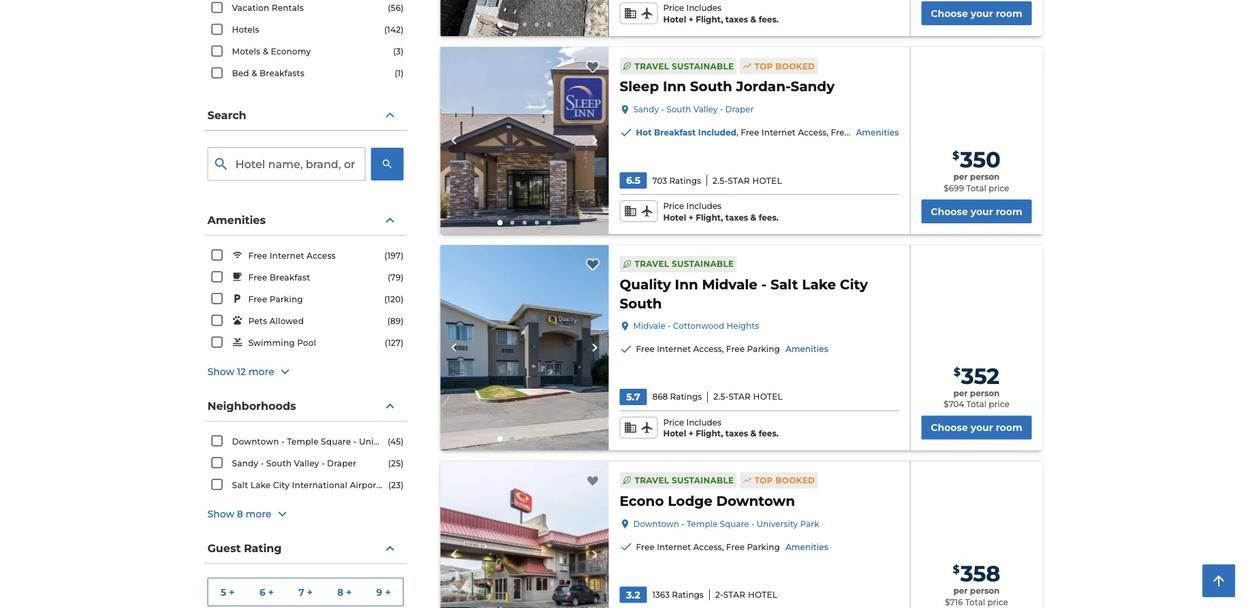 Task type: vqa. For each thing, say whether or not it's contained in the screenshot.
first | from the left
no



Task type: locate. For each thing, give the bounding box(es) containing it.
1 vertical spatial park
[[801, 519, 820, 529]]

1 travel sustainable from the top
[[635, 61, 735, 71]]

go to image #1 image for 352
[[498, 437, 503, 442]]

price includes hotel + flight, taxes & fees. for 352
[[664, 418, 779, 439]]

2 photo carousel region from the top
[[441, 47, 609, 234]]

breakfast right hot
[[654, 128, 696, 138]]

1 go to image #2 image from the top
[[511, 23, 515, 27]]

downtown down econo
[[634, 519, 680, 529]]

0 horizontal spatial lake
[[251, 481, 271, 491]]

star for 350
[[728, 176, 751, 186]]

ratings
[[670, 176, 702, 186], [671, 392, 702, 402], [672, 590, 704, 600]]

breakfasts
[[260, 69, 305, 78]]

2 go to image #3 image from the top
[[523, 221, 527, 225]]

1 sustainable from the top
[[672, 61, 735, 71]]

0 vertical spatial square
[[321, 437, 351, 447]]

3 go to image #3 image from the top
[[523, 437, 527, 441]]

downtown right lodge
[[717, 493, 796, 510]]

1 top from the top
[[755, 61, 773, 71]]

midvale inside 'quality inn midvale - salt lake city south'
[[702, 276, 758, 293]]

total inside $ 358 per person $716 total price
[[966, 598, 986, 608]]

3 choose your room from the top
[[931, 422, 1023, 434]]

3 your from the top
[[971, 422, 994, 434]]

2 choose your room from the top
[[931, 206, 1023, 217]]

temple down econo lodge downtown element
[[687, 519, 718, 529]]

more up rating
[[246, 509, 272, 521]]

per inside $ 358 per person $716 total price
[[954, 587, 968, 596]]

1 vertical spatial 2.5-star hotel
[[714, 392, 783, 402]]

top booked for 358
[[755, 476, 816, 486]]

0 vertical spatial show
[[208, 367, 235, 378]]

2 booked from the top
[[776, 476, 816, 486]]

go to image #1 image for 350
[[498, 220, 503, 226]]

2 vertical spatial your
[[971, 422, 994, 434]]

choose your room button for 352
[[922, 416, 1032, 440]]

$ inside $ 350 per person $699 total price
[[953, 149, 960, 162]]

1 room from the top
[[996, 8, 1023, 19]]

2 price includes hotel + flight, taxes & fees. from the top
[[664, 201, 779, 223]]

includes
[[687, 3, 722, 13], [687, 201, 722, 211], [687, 418, 722, 428]]

free internet access, free parking amenities up 2-
[[636, 543, 829, 552]]

3 sustainable from the top
[[672, 476, 735, 486]]

2 vertical spatial travel sustainable
[[635, 476, 735, 486]]

0 vertical spatial price includes hotel + flight, taxes & fees.
[[664, 3, 779, 24]]

search button
[[205, 100, 407, 131]]

1 vertical spatial valley
[[294, 459, 319, 469]]

2 person from the top
[[971, 388, 1000, 398]]

lake
[[803, 276, 837, 293], [251, 481, 271, 491]]

valley up included
[[694, 105, 718, 115]]

sustainable up sleep inn south jordan-sandy
[[672, 61, 735, 71]]

travel up sleep
[[635, 61, 670, 71]]

1 booked from the top
[[776, 61, 816, 71]]

0 horizontal spatial 8
[[237, 509, 243, 521]]

1 vertical spatial fees.
[[759, 213, 779, 223]]

swimming
[[248, 338, 295, 348]]

0 vertical spatial choose
[[931, 8, 969, 19]]

2 vertical spatial sustainable
[[672, 476, 735, 486]]

$716
[[946, 598, 964, 608]]

taxes
[[726, 15, 749, 24], [726, 213, 749, 223], [726, 429, 749, 439]]

econo
[[620, 493, 664, 510]]

2 vertical spatial $
[[953, 563, 960, 577]]

1 show from the top
[[208, 367, 235, 378]]

6 + button
[[247, 579, 286, 606]]

0 horizontal spatial salt
[[232, 481, 248, 491]]

person
[[971, 172, 1000, 182], [971, 388, 1000, 398], [971, 587, 1000, 596]]

downtown down neighborhoods at the left
[[232, 437, 279, 447]]

go to image #1 image
[[498, 22, 503, 27], [498, 220, 503, 226], [498, 437, 503, 442]]

price down 352 at the bottom right of the page
[[989, 400, 1010, 410]]

12
[[237, 367, 246, 378]]

2 show from the top
[[208, 509, 235, 521]]

$ left 358
[[953, 563, 960, 577]]

top up jordan-
[[755, 61, 773, 71]]

0 vertical spatial on site image
[[441, 47, 609, 234]]

$ for 358
[[953, 563, 960, 577]]

1 vertical spatial 8
[[337, 587, 344, 599]]

access
[[307, 251, 336, 261]]

1 vertical spatial go to image #3 image
[[523, 221, 527, 225]]

go to image #4 image
[[535, 23, 539, 27], [535, 221, 539, 225], [535, 437, 539, 441]]

park for amenities
[[801, 519, 820, 529]]

0 vertical spatial ratings
[[670, 176, 702, 186]]

person inside '$ 352 per person $704 total price'
[[971, 388, 1000, 398]]

2 go to image #4 image from the top
[[535, 221, 539, 225]]

0 vertical spatial top booked
[[755, 61, 816, 71]]

8 up guest rating
[[237, 509, 243, 521]]

2 vertical spatial per
[[954, 587, 968, 596]]

on site image
[[441, 47, 609, 234], [441, 245, 609, 451], [441, 462, 609, 609]]

2 vertical spatial go to image #1 image
[[498, 437, 503, 442]]

more right 12 at the left of page
[[249, 367, 274, 378]]

0 horizontal spatial breakfast
[[270, 273, 310, 283]]

2 top booked from the top
[[755, 476, 816, 486]]

ratings right 703 at top right
[[670, 176, 702, 186]]

star down ,
[[728, 176, 751, 186]]

5 +
[[221, 587, 235, 599]]

motels & economy
[[232, 47, 311, 57]]

1 vertical spatial university
[[757, 519, 799, 529]]

square
[[321, 437, 351, 447], [720, 519, 750, 529]]

$ inside '$ 352 per person $704 total price'
[[954, 365, 961, 379]]

midvale up heights
[[702, 276, 758, 293]]

8
[[237, 509, 243, 521], [337, 587, 344, 599]]

8 inside "show 8 more" button
[[237, 509, 243, 521]]

Hotel name, brand, or keyword text field
[[208, 147, 366, 181]]

2 vertical spatial downtown
[[634, 519, 680, 529]]

your for 352
[[971, 422, 994, 434]]

show up guest
[[208, 509, 235, 521]]

ratings right 868
[[671, 392, 702, 402]]

show 12 more
[[208, 367, 274, 378]]

2 vertical spatial go to image #2 image
[[511, 437, 515, 441]]

2 room from the top
[[996, 206, 1023, 217]]

internet up 1363 ratings
[[657, 543, 691, 552]]

quality inn midvale - salt lake city south element
[[620, 275, 899, 313]]

temple down "neighborhoods" dropdown button
[[287, 437, 319, 447]]

2 your from the top
[[971, 206, 994, 217]]

flight, for 352
[[696, 429, 724, 439]]

square up the salt lake city international airport area (slc)
[[321, 437, 351, 447]]

per inside '$ 352 per person $704 total price'
[[954, 388, 968, 398]]

price
[[989, 183, 1010, 193], [989, 400, 1010, 410], [988, 598, 1009, 608]]

go to image #5 image for 352
[[547, 437, 552, 441]]

0 vertical spatial access,
[[798, 128, 829, 138]]

0 vertical spatial includes
[[687, 3, 722, 13]]

3 includes from the top
[[687, 418, 722, 428]]

sustainable up 'quality inn midvale - salt lake city south'
[[672, 259, 735, 269]]

3 photo carousel region from the top
[[441, 245, 609, 451]]

downtown - temple square - university park down econo lodge downtown element
[[634, 519, 820, 529]]

on site image for 352
[[441, 245, 609, 451]]

travel for 352
[[635, 259, 670, 269]]

0 vertical spatial choose your room button
[[922, 1, 1032, 25]]

3.2
[[627, 590, 641, 601]]

0 vertical spatial sandy
[[791, 78, 835, 95]]

your for 350
[[971, 206, 994, 217]]

guest rating button
[[205, 534, 407, 565]]

south
[[690, 78, 733, 95], [667, 105, 692, 115], [620, 295, 662, 312], [266, 459, 292, 469]]

1 on site image from the top
[[441, 47, 609, 234]]

price inside $ 358 per person $716 total price
[[988, 598, 1009, 608]]

1 per from the top
[[954, 172, 968, 182]]

internet down midvale - cottonwood heights
[[657, 344, 691, 354]]

breakfast for free
[[270, 273, 310, 283]]

1 vertical spatial lake
[[251, 481, 271, 491]]

2 sustainable from the top
[[672, 259, 735, 269]]

0 vertical spatial go to image #3 image
[[523, 23, 527, 27]]

amenities button
[[205, 206, 407, 236]]

quality inn midvale - salt lake city south
[[620, 276, 868, 312]]

park
[[404, 437, 424, 447], [801, 519, 820, 529]]

&
[[751, 15, 757, 24], [263, 47, 269, 57], [252, 69, 257, 78], [751, 213, 757, 223], [751, 429, 757, 439]]

1 vertical spatial city
[[273, 481, 290, 491]]

travel for 350
[[635, 61, 670, 71]]

travel sustainable up quality
[[635, 259, 735, 269]]

total inside $ 350 per person $699 total price
[[967, 183, 987, 193]]

1 vertical spatial ratings
[[671, 392, 702, 402]]

inn for 350
[[663, 78, 687, 95]]

per up $699
[[954, 172, 968, 182]]

your
[[971, 8, 994, 19], [971, 206, 994, 217], [971, 422, 994, 434]]

internet right ,
[[762, 128, 796, 138]]

free internet access, free parking amenities for 358
[[636, 543, 829, 552]]

0 vertical spatial 2.5-
[[713, 176, 728, 186]]

1 vertical spatial breakfast
[[270, 273, 310, 283]]

3 go to image #5 image from the top
[[547, 437, 552, 441]]

go to image #4 image for 350
[[535, 221, 539, 225]]

3 person from the top
[[971, 587, 1000, 596]]

0 vertical spatial breakfast
[[654, 128, 696, 138]]

1 go to image #5 image from the top
[[547, 23, 552, 27]]

1 vertical spatial access,
[[694, 344, 724, 354]]

2 go to image #5 image from the top
[[547, 221, 552, 225]]

3 travel sustainable from the top
[[635, 476, 735, 486]]

1 vertical spatial downtown - temple square - university park
[[634, 519, 820, 529]]

room
[[996, 8, 1023, 19], [996, 206, 1023, 217], [996, 422, 1023, 434]]

salt lake city international airport area (slc)
[[232, 481, 426, 491]]

fees.
[[759, 15, 779, 24], [759, 213, 779, 223], [759, 429, 779, 439]]

1 vertical spatial choose
[[931, 206, 969, 217]]

2 vertical spatial room
[[996, 422, 1023, 434]]

1 horizontal spatial square
[[720, 519, 750, 529]]

4 photo carousel region from the top
[[441, 462, 609, 609]]

3 room from the top
[[996, 422, 1023, 434]]

1 vertical spatial travel sustainable
[[635, 259, 735, 269]]

travel up quality
[[635, 259, 670, 269]]

ratings for 350
[[670, 176, 702, 186]]

(197)
[[385, 251, 404, 261]]

2.5- right 703 ratings in the top of the page
[[713, 176, 728, 186]]

1 vertical spatial sandy - south valley - draper
[[232, 459, 357, 469]]

choose
[[931, 8, 969, 19], [931, 206, 969, 217], [931, 422, 969, 434]]

1 vertical spatial price
[[664, 201, 685, 211]]

2.5-star hotel for 352
[[714, 392, 783, 402]]

868 ratings
[[653, 392, 702, 402]]

total for 358
[[966, 598, 986, 608]]

2 top from the top
[[755, 476, 773, 486]]

per up $704
[[954, 388, 968, 398]]

1 vertical spatial your
[[971, 206, 994, 217]]

(45)
[[388, 437, 404, 447]]

3 choose from the top
[[931, 422, 969, 434]]

go to image #3 image for 352
[[523, 437, 527, 441]]

2.5-star hotel for 350
[[713, 176, 783, 186]]

sustainable
[[672, 61, 735, 71], [672, 259, 735, 269], [672, 476, 735, 486]]

3 per from the top
[[954, 587, 968, 596]]

amenities inside dropdown button
[[208, 214, 266, 227]]

1 vertical spatial square
[[720, 519, 750, 529]]

2 flight, from the top
[[696, 213, 724, 223]]

total inside '$ 352 per person $704 total price'
[[967, 400, 987, 410]]

hot breakfast included , free internet access, free parking
[[636, 128, 885, 138]]

8 inside 8 + 'button'
[[337, 587, 344, 599]]

square down econo lodge downtown element
[[720, 519, 750, 529]]

0 horizontal spatial university
[[359, 437, 402, 447]]

ratings for 352
[[671, 392, 702, 402]]

2.5-
[[713, 176, 728, 186], [714, 392, 729, 402]]

person for 352
[[971, 388, 1000, 398]]

top booked
[[755, 61, 816, 71], [755, 476, 816, 486]]

$
[[953, 149, 960, 162], [954, 365, 961, 379], [953, 563, 960, 577]]

2 vertical spatial go to image #5 image
[[547, 437, 552, 441]]

photo carousel region for quality inn midvale - salt lake city south
[[441, 245, 609, 451]]

8 right 7 + button
[[337, 587, 344, 599]]

go to image #5 image
[[547, 23, 552, 27], [547, 221, 552, 225], [547, 437, 552, 441]]

2 vertical spatial choose
[[931, 422, 969, 434]]

0 horizontal spatial square
[[321, 437, 351, 447]]

0 vertical spatial 2.5-star hotel
[[713, 176, 783, 186]]

0 vertical spatial price
[[664, 3, 685, 13]]

0 horizontal spatial downtown
[[232, 437, 279, 447]]

1 vertical spatial more
[[246, 509, 272, 521]]

total
[[967, 183, 987, 193], [967, 400, 987, 410], [966, 598, 986, 608]]

more
[[249, 367, 274, 378], [246, 509, 272, 521]]

1 vertical spatial price includes hotel + flight, taxes & fees.
[[664, 201, 779, 223]]

breakfast
[[654, 128, 696, 138], [270, 273, 310, 283]]

flight,
[[696, 15, 724, 24], [696, 213, 724, 223], [696, 429, 724, 439]]

price inside $ 350 per person $699 total price
[[989, 183, 1010, 193]]

2 vertical spatial price
[[664, 418, 685, 428]]

2 vertical spatial total
[[966, 598, 986, 608]]

0 horizontal spatial sandy
[[232, 459, 259, 469]]

1 horizontal spatial city
[[840, 276, 868, 293]]

valley up "international"
[[294, 459, 319, 469]]

2 per from the top
[[954, 388, 968, 398]]

(89)
[[388, 316, 404, 326]]

top for per person
[[755, 61, 773, 71]]

2 choose from the top
[[931, 206, 969, 217]]

$ for 350
[[953, 149, 960, 162]]

draper
[[726, 105, 754, 115], [327, 459, 357, 469]]

0 horizontal spatial city
[[273, 481, 290, 491]]

top up econo lodge downtown
[[755, 476, 773, 486]]

1 travel from the top
[[635, 61, 670, 71]]

price down 350
[[989, 183, 1010, 193]]

sustainable up econo lodge downtown
[[672, 476, 735, 486]]

(25)
[[388, 459, 404, 469]]

price includes hotel + flight, taxes & fees.
[[664, 3, 779, 24], [664, 201, 779, 223], [664, 418, 779, 439]]

2.5- right 868 ratings
[[714, 392, 729, 402]]

price inside '$ 352 per person $704 total price'
[[989, 400, 1010, 410]]

0 horizontal spatial downtown - temple square - university park
[[232, 437, 424, 447]]

1 vertical spatial flight,
[[696, 213, 724, 223]]

valley
[[694, 105, 718, 115], [294, 459, 319, 469]]

travel sustainable up lodge
[[635, 476, 735, 486]]

park for (25)
[[404, 437, 424, 447]]

$ inside $ 358 per person $716 total price
[[953, 563, 960, 577]]

1 vertical spatial 2.5-
[[714, 392, 729, 402]]

person inside $ 358 per person $716 total price
[[971, 587, 1000, 596]]

1 horizontal spatial breakfast
[[654, 128, 696, 138]]

inn inside 'quality inn midvale - salt lake city south'
[[675, 276, 699, 293]]

0 vertical spatial price
[[989, 183, 1010, 193]]

2 vertical spatial price includes hotel + flight, taxes & fees.
[[664, 418, 779, 439]]

1 price from the top
[[664, 3, 685, 13]]

room for 352
[[996, 422, 1023, 434]]

1 vertical spatial go to image #4 image
[[535, 221, 539, 225]]

breakfast down "free internet access"
[[270, 273, 310, 283]]

0 vertical spatial fees.
[[759, 15, 779, 24]]

hotel
[[664, 15, 687, 24], [753, 176, 783, 186], [664, 213, 687, 223], [754, 392, 783, 402], [664, 429, 687, 439], [748, 590, 778, 600]]

2 on site image from the top
[[441, 245, 609, 451]]

per inside $ 350 per person $699 total price
[[954, 172, 968, 182]]

2 taxes from the top
[[726, 213, 749, 223]]

1 choose your room from the top
[[931, 8, 1023, 19]]

$ left 352 at the bottom right of the page
[[954, 365, 961, 379]]

2 vertical spatial go to image #3 image
[[523, 437, 527, 441]]

econo lodge downtown element
[[620, 492, 796, 511]]

2 vertical spatial travel
[[635, 476, 670, 486]]

city inside 'quality inn midvale - salt lake city south'
[[840, 276, 868, 293]]

2 includes from the top
[[687, 201, 722, 211]]

free internet access, free parking amenities down heights
[[636, 344, 829, 354]]

star for 352
[[729, 392, 751, 402]]

internet
[[762, 128, 796, 138], [270, 251, 304, 261], [657, 344, 691, 354], [657, 543, 691, 552]]

guest rating
[[208, 542, 282, 555]]

downtown - temple square - university park for sandy - south valley - draper
[[232, 437, 424, 447]]

3 go to image #4 image from the top
[[535, 437, 539, 441]]

1 horizontal spatial university
[[757, 519, 799, 529]]

2 vertical spatial on site image
[[441, 462, 609, 609]]

motels
[[232, 47, 261, 57]]

price for 352
[[989, 400, 1010, 410]]

star
[[728, 176, 751, 186], [729, 392, 751, 402], [724, 590, 746, 600]]

city
[[840, 276, 868, 293], [273, 481, 290, 491]]

3 go to image #2 image from the top
[[511, 437, 515, 441]]

3 fees. from the top
[[759, 429, 779, 439]]

0 vertical spatial more
[[249, 367, 274, 378]]

total right $699
[[967, 183, 987, 193]]

sandy inside sleep inn south jordan-sandy element
[[791, 78, 835, 95]]

downtown - temple square - university park
[[232, 437, 424, 447], [634, 519, 820, 529]]

$ left 350
[[953, 149, 960, 162]]

1 vertical spatial booked
[[776, 476, 816, 486]]

2 choose your room button from the top
[[922, 200, 1032, 223]]

square for sandy - south valley - draper
[[321, 437, 351, 447]]

free breakfast
[[248, 273, 310, 283]]

downtown
[[232, 437, 279, 447], [717, 493, 796, 510], [634, 519, 680, 529]]

draper up the salt lake city international airport area (slc)
[[327, 459, 357, 469]]

1 top booked from the top
[[755, 61, 816, 71]]

free internet access, free parking amenities
[[636, 344, 829, 354], [636, 543, 829, 552]]

0 vertical spatial go to image #1 image
[[498, 22, 503, 27]]

inn right sleep
[[663, 78, 687, 95]]

person inside $ 350 per person $699 total price
[[971, 172, 1000, 182]]

0 vertical spatial sandy - south valley - draper
[[634, 105, 754, 115]]

travel up econo
[[635, 476, 670, 486]]

1 vertical spatial price
[[989, 400, 1010, 410]]

top
[[755, 61, 773, 71], [755, 476, 773, 486]]

go to image #3 image
[[523, 23, 527, 27], [523, 221, 527, 225], [523, 437, 527, 441]]

price includes hotel + flight, taxes & fees. for 350
[[664, 201, 779, 223]]

1 horizontal spatial midvale
[[702, 276, 758, 293]]

8 +
[[337, 587, 352, 599]]

travel sustainable up sleep inn south jordan-sandy
[[635, 61, 735, 71]]

university for (25)
[[359, 437, 402, 447]]

inn right quality
[[675, 276, 699, 293]]

econo lodge downtown
[[620, 493, 796, 510]]

(23)
[[388, 481, 404, 491]]

1 vertical spatial top
[[755, 476, 773, 486]]

price for 350
[[664, 201, 685, 211]]

1 person from the top
[[971, 172, 1000, 182]]

1 vertical spatial sustainable
[[672, 259, 735, 269]]

parking
[[852, 128, 885, 138], [270, 295, 303, 305], [748, 344, 781, 354], [748, 543, 781, 552]]

sandy - south valley - draper up "international"
[[232, 459, 357, 469]]

star right 1363 ratings
[[724, 590, 746, 600]]

0 vertical spatial go to image #4 image
[[535, 23, 539, 27]]

2 travel sustainable from the top
[[635, 259, 735, 269]]

3 go to image #1 image from the top
[[498, 437, 503, 442]]

temple
[[287, 437, 319, 447], [687, 519, 718, 529]]

3 taxes from the top
[[726, 429, 749, 439]]

1 vertical spatial salt
[[232, 481, 248, 491]]

2 vertical spatial includes
[[687, 418, 722, 428]]

1 free internet access, free parking amenities from the top
[[636, 344, 829, 354]]

1 vertical spatial travel
[[635, 259, 670, 269]]

2 travel from the top
[[635, 259, 670, 269]]

go to image #3 image for 350
[[523, 221, 527, 225]]

3 flight, from the top
[[696, 429, 724, 439]]

2 fees. from the top
[[759, 213, 779, 223]]

3 choose your room button from the top
[[922, 416, 1032, 440]]

south down quality
[[620, 295, 662, 312]]

1 horizontal spatial salt
[[771, 276, 799, 293]]

0 horizontal spatial temple
[[287, 437, 319, 447]]

sandy - south valley - draper up included
[[634, 105, 754, 115]]

3 price includes hotel + flight, taxes & fees. from the top
[[664, 418, 779, 439]]

go to image #2 image for 350
[[511, 221, 515, 225]]

per up $716
[[954, 587, 968, 596]]

on site image for 350
[[441, 47, 609, 234]]

ratings right 1363
[[672, 590, 704, 600]]

inn
[[663, 78, 687, 95], [675, 276, 699, 293]]

(1)
[[395, 69, 404, 78]]

2 vertical spatial choose your room button
[[922, 416, 1032, 440]]

total right $716
[[966, 598, 986, 608]]

price down 358
[[988, 598, 1009, 608]]

sandy - south valley - draper
[[634, 105, 754, 115], [232, 459, 357, 469]]

included
[[699, 128, 737, 138]]

photo carousel region
[[441, 0, 609, 36], [441, 47, 609, 234], [441, 245, 609, 451], [441, 462, 609, 609]]

midvale down quality
[[634, 321, 666, 331]]

2 vertical spatial taxes
[[726, 429, 749, 439]]

0 vertical spatial park
[[404, 437, 424, 447]]

star right 868 ratings
[[729, 392, 751, 402]]

go to image #2 image
[[511, 23, 515, 27], [511, 221, 515, 225], [511, 437, 515, 441]]

$704
[[944, 400, 965, 410]]

downtown - temple square - university park down "neighborhoods" dropdown button
[[232, 437, 424, 447]]

free
[[741, 128, 760, 138], [831, 128, 850, 138], [248, 251, 267, 261], [248, 273, 267, 283], [248, 295, 267, 305], [636, 344, 655, 354], [727, 344, 745, 354], [636, 543, 655, 552], [727, 543, 745, 552]]

3 price from the top
[[664, 418, 685, 428]]

1 horizontal spatial temple
[[687, 519, 718, 529]]

9 +
[[377, 587, 391, 599]]

total right $704
[[967, 400, 987, 410]]

taxes for 350
[[726, 213, 749, 223]]

0 vertical spatial total
[[967, 183, 987, 193]]

0 horizontal spatial midvale
[[634, 321, 666, 331]]

0 vertical spatial $
[[953, 149, 960, 162]]

salt
[[771, 276, 799, 293], [232, 481, 248, 491]]

vacation
[[232, 3, 269, 13]]

draper up ,
[[726, 105, 754, 115]]

2 go to image #2 image from the top
[[511, 221, 515, 225]]

0 vertical spatial star
[[728, 176, 751, 186]]

2 vertical spatial access,
[[694, 543, 724, 552]]

show for neighborhoods
[[208, 509, 235, 521]]

2 price from the top
[[664, 201, 685, 211]]

0 vertical spatial flight,
[[696, 15, 724, 24]]

total for 352
[[967, 400, 987, 410]]

0 vertical spatial booked
[[776, 61, 816, 71]]

2 free internet access, free parking amenities from the top
[[636, 543, 829, 552]]

show left 12 at the left of page
[[208, 367, 235, 378]]

703
[[653, 176, 668, 186]]

2 go to image #1 image from the top
[[498, 220, 503, 226]]



Task type: describe. For each thing, give the bounding box(es) containing it.
1363
[[653, 590, 670, 600]]

2 vertical spatial sandy
[[232, 459, 259, 469]]

free internet access, free parking amenities for per person
[[636, 344, 829, 354]]

0 vertical spatial draper
[[726, 105, 754, 115]]

per for 358
[[954, 587, 968, 596]]

more for neighborhoods
[[246, 509, 272, 521]]

(56)
[[388, 3, 404, 13]]

lake inside 'quality inn midvale - salt lake city south'
[[803, 276, 837, 293]]

0 horizontal spatial valley
[[294, 459, 319, 469]]

1363 ratings
[[653, 590, 704, 600]]

3 on site image from the top
[[441, 462, 609, 609]]

search
[[208, 108, 247, 122]]

price for 358
[[988, 598, 1009, 608]]

350
[[961, 146, 1001, 173]]

8 + button
[[325, 579, 364, 606]]

2-star hotel
[[716, 590, 778, 600]]

salt inside 'quality inn midvale - salt lake city south'
[[771, 276, 799, 293]]

pets
[[248, 316, 267, 326]]

sustainable for 350
[[672, 61, 735, 71]]

photo carousel region for econo lodge downtown
[[441, 462, 609, 609]]

1 go to image #4 image from the top
[[535, 23, 539, 27]]

show 8 more
[[208, 509, 272, 521]]

1 vertical spatial midvale
[[634, 321, 666, 331]]

1 your from the top
[[971, 8, 994, 19]]

352
[[962, 363, 1000, 389]]

fees. for 350
[[759, 213, 779, 223]]

photo carousel region for sleep inn south jordan-sandy
[[441, 47, 609, 234]]

1 taxes from the top
[[726, 15, 749, 24]]

0 vertical spatial valley
[[694, 105, 718, 115]]

price for 352
[[664, 418, 685, 428]]

2-
[[716, 590, 724, 600]]

booked for 358
[[776, 476, 816, 486]]

6
[[260, 587, 266, 599]]

sleep inn south jordan-sandy element
[[620, 77, 835, 96]]

neighborhoods
[[208, 400, 296, 413]]

7
[[299, 587, 305, 599]]

taxes for 352
[[726, 429, 749, 439]]

downtown for sandy - south valley - draper
[[232, 437, 279, 447]]

1 choose your room button from the top
[[922, 1, 1032, 25]]

temple for sandy - south valley - draper
[[287, 437, 319, 447]]

2.5- for 352
[[714, 392, 729, 402]]

(142)
[[384, 25, 404, 35]]

square for free internet access, free parking
[[720, 519, 750, 529]]

5 + button
[[208, 579, 247, 606]]

person for 358
[[971, 587, 1000, 596]]

cottonwood
[[673, 321, 725, 331]]

choose your room for 352
[[931, 422, 1023, 434]]

go to image #4 image for 352
[[535, 437, 539, 441]]

9
[[377, 587, 383, 599]]

includes for 350
[[687, 201, 722, 211]]

south up the salt lake city international airport area (slc)
[[266, 459, 292, 469]]

more for amenities
[[249, 367, 274, 378]]

downtown for free internet access, free parking
[[634, 519, 680, 529]]

per for 352
[[954, 388, 968, 398]]

7 + button
[[286, 579, 325, 606]]

rentals
[[272, 3, 304, 13]]

choose your room for 350
[[931, 206, 1023, 217]]

(127)
[[385, 338, 404, 348]]

1 go to image #3 image from the top
[[523, 23, 527, 27]]

1 horizontal spatial sandy - south valley - draper
[[634, 105, 754, 115]]

5.7
[[627, 392, 641, 403]]

price for 350
[[989, 183, 1010, 193]]

downtown - temple square - university park for free internet access, free parking
[[634, 519, 820, 529]]

(slc)
[[404, 481, 426, 491]]

sustainable for 352
[[672, 259, 735, 269]]

vacation rentals
[[232, 3, 304, 13]]

3 travel from the top
[[635, 476, 670, 486]]

0 horizontal spatial sandy - south valley - draper
[[232, 459, 357, 469]]

south down sleep inn south jordan-sandy element
[[667, 105, 692, 115]]

2 vertical spatial star
[[724, 590, 746, 600]]

+ inside 'button'
[[346, 587, 352, 599]]

internet up free breakfast
[[270, 251, 304, 261]]

$ 358 per person $716 total price
[[946, 561, 1009, 608]]

6 +
[[260, 587, 274, 599]]

lodge
[[668, 493, 713, 510]]

(120)
[[384, 295, 404, 304]]

south up included
[[690, 78, 733, 95]]

6.5
[[626, 175, 641, 187]]

rating
[[244, 542, 282, 555]]

,
[[737, 128, 739, 138]]

sleep inn south jordan-sandy
[[620, 78, 835, 95]]

airport
[[350, 481, 380, 491]]

international
[[292, 481, 348, 491]]

free parking
[[248, 295, 303, 305]]

1 flight, from the top
[[696, 15, 724, 24]]

choose for 352
[[931, 422, 969, 434]]

jordan-
[[737, 78, 791, 95]]

1 price includes hotel + flight, taxes & fees. from the top
[[664, 3, 779, 24]]

9 + button
[[364, 579, 403, 606]]

1 includes from the top
[[687, 3, 722, 13]]

neighborhoods button
[[205, 392, 407, 422]]

2 vertical spatial ratings
[[672, 590, 704, 600]]

midvale - cottonwood heights
[[634, 321, 760, 331]]

south inside 'quality inn midvale - salt lake city south'
[[620, 295, 662, 312]]

bed
[[232, 69, 249, 78]]

1 vertical spatial downtown
[[717, 493, 796, 510]]

5
[[221, 587, 226, 599]]

top booked for per person
[[755, 61, 816, 71]]

1 choose from the top
[[931, 8, 969, 19]]

guest
[[208, 542, 241, 555]]

top for 358
[[755, 476, 773, 486]]

bed & breakfasts
[[232, 69, 305, 78]]

2.5- for 350
[[713, 176, 728, 186]]

1 vertical spatial sandy
[[634, 105, 659, 115]]

breakfast for hot
[[654, 128, 696, 138]]

free internet access
[[248, 251, 336, 261]]

$699
[[944, 183, 965, 193]]

sleep
[[620, 78, 659, 95]]

1 go to image #1 image from the top
[[498, 22, 503, 27]]

person for 350
[[971, 172, 1000, 182]]

area
[[383, 481, 402, 491]]

university for amenities
[[757, 519, 799, 529]]

temple for free internet access, free parking
[[687, 519, 718, 529]]

allowed
[[270, 316, 304, 326]]

1 photo carousel region from the top
[[441, 0, 609, 36]]

show 12 more button
[[208, 364, 404, 381]]

1 fees. from the top
[[759, 15, 779, 24]]

choose your room button for 350
[[922, 200, 1032, 223]]

travel sustainable for 352
[[635, 259, 735, 269]]

heights
[[727, 321, 760, 331]]

pets allowed
[[248, 316, 304, 326]]

$ 350 per person $699 total price
[[944, 146, 1010, 193]]

868
[[653, 392, 668, 402]]

703 ratings
[[653, 176, 702, 186]]

choose for 350
[[931, 206, 969, 217]]

go to image #2 image for 352
[[511, 437, 515, 441]]

pool
[[297, 338, 316, 348]]

economy
[[271, 47, 311, 57]]

show for amenities
[[208, 367, 235, 378]]

show 8 more button
[[208, 507, 404, 523]]

358
[[961, 561, 1001, 588]]

7 +
[[299, 587, 313, 599]]

travel sustainable for 350
[[635, 61, 735, 71]]

fees. for 352
[[759, 429, 779, 439]]

- inside 'quality inn midvale - salt lake city south'
[[762, 276, 767, 293]]

(3)
[[393, 47, 404, 57]]

0 horizontal spatial draper
[[327, 459, 357, 469]]

quality
[[620, 276, 671, 293]]

includes for 352
[[687, 418, 722, 428]]

access, for per person
[[694, 344, 724, 354]]

hotels
[[232, 25, 259, 35]]

per for 350
[[954, 172, 968, 182]]

room for 350
[[996, 206, 1023, 217]]

$ 352 per person $704 total price
[[944, 363, 1010, 410]]

$ for 352
[[954, 365, 961, 379]]

total for 350
[[967, 183, 987, 193]]

booked for per person
[[776, 61, 816, 71]]

swimming pool
[[248, 338, 316, 348]]

hot
[[636, 128, 652, 138]]

flight, for 350
[[696, 213, 724, 223]]

go to image #5 image for 350
[[547, 221, 552, 225]]

(79)
[[388, 273, 404, 283]]

access, for 358
[[694, 543, 724, 552]]

inn for 352
[[675, 276, 699, 293]]



